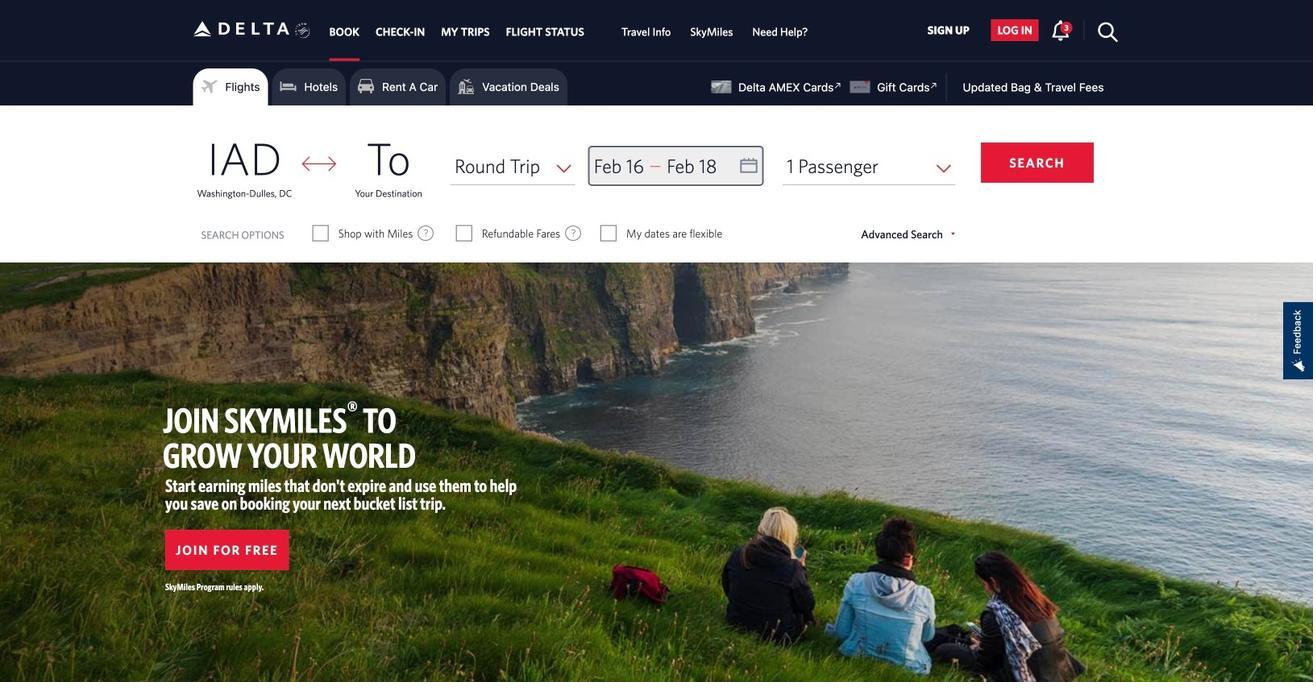 Task type: vqa. For each thing, say whether or not it's contained in the screenshot.
tab panel
yes



Task type: locate. For each thing, give the bounding box(es) containing it.
skyteam image
[[295, 6, 310, 56]]

None checkbox
[[601, 226, 616, 242]]

tab panel
[[0, 106, 1313, 263]]

None text field
[[590, 148, 762, 185]]

None checkbox
[[313, 226, 328, 242], [457, 226, 471, 242], [313, 226, 328, 242], [457, 226, 471, 242]]

None field
[[451, 148, 575, 185], [783, 148, 955, 185], [451, 148, 575, 185], [783, 148, 955, 185]]

tab list
[[321, 0, 818, 61]]



Task type: describe. For each thing, give the bounding box(es) containing it.
this link opens another site in a new window that may not follow the same accessibility policies as delta air lines. image
[[831, 78, 846, 94]]

delta air lines image
[[193, 4, 290, 54]]

this link opens another site in a new window that may not follow the same accessibility policies as delta air lines. image
[[927, 78, 942, 94]]



